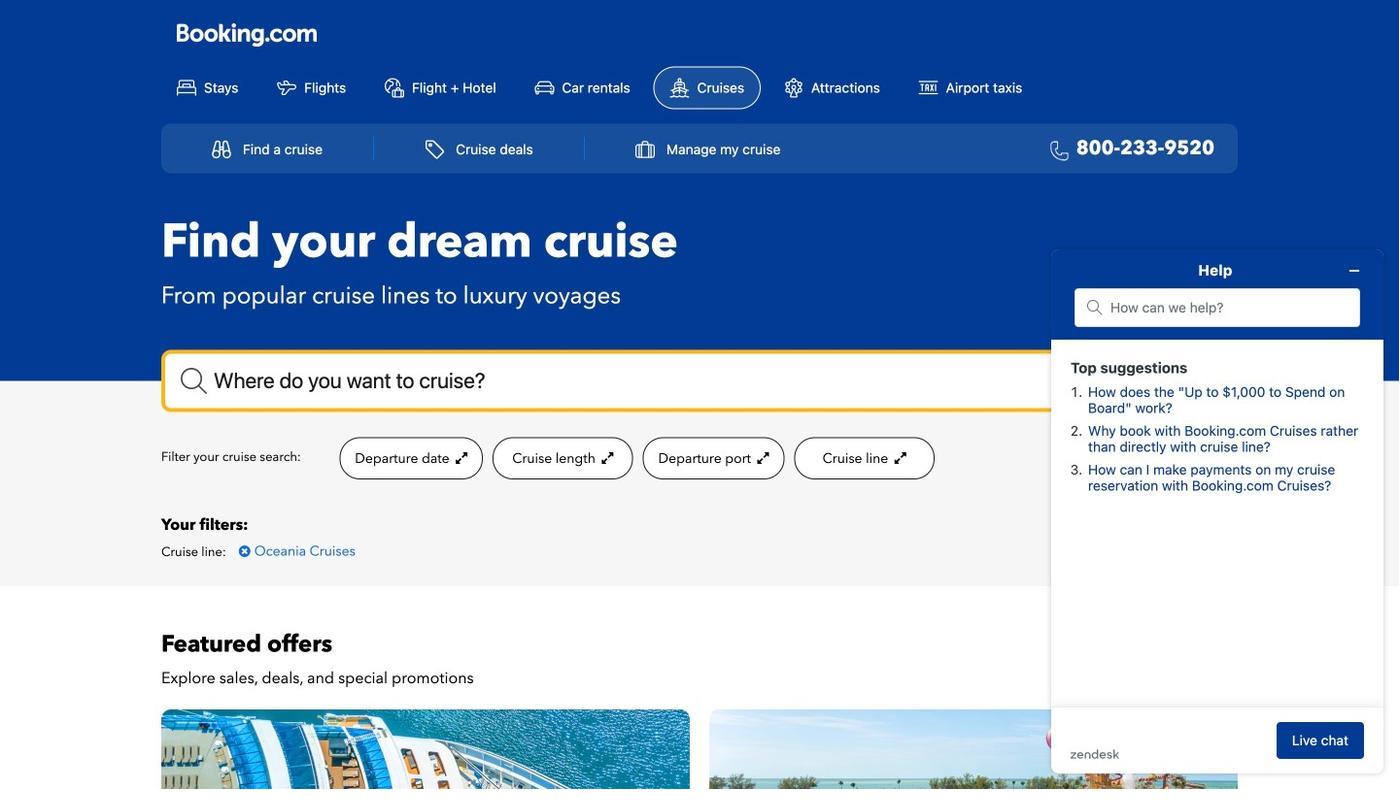 Task type: describe. For each thing, give the bounding box(es) containing it.
cheap cruises image
[[709, 710, 1238, 790]]

travel menu navigation
[[161, 124, 1238, 173]]

open the departure port cruise search filter menu image
[[754, 452, 769, 465]]

oceania cruises has been selected for your cruise search filter. remove oceania cruises from your cruise search filter. image
[[239, 545, 250, 558]]

open the cruiseline cruise search filter menu image
[[892, 452, 906, 465]]

open the trip length cruise search filter menu image
[[599, 452, 613, 465]]



Task type: locate. For each thing, give the bounding box(es) containing it.
booking.com home image
[[177, 22, 317, 48]]

None field
[[161, 351, 1238, 413]]

open the departure date cruise search filter menu image
[[453, 452, 468, 465]]

cruise sale image
[[161, 710, 690, 790]]

Where do you want to cruise? text field
[[161, 351, 1238, 413]]



Task type: vqa. For each thing, say whether or not it's contained in the screenshot.
Open the trip length cruise search filter menu image
yes



